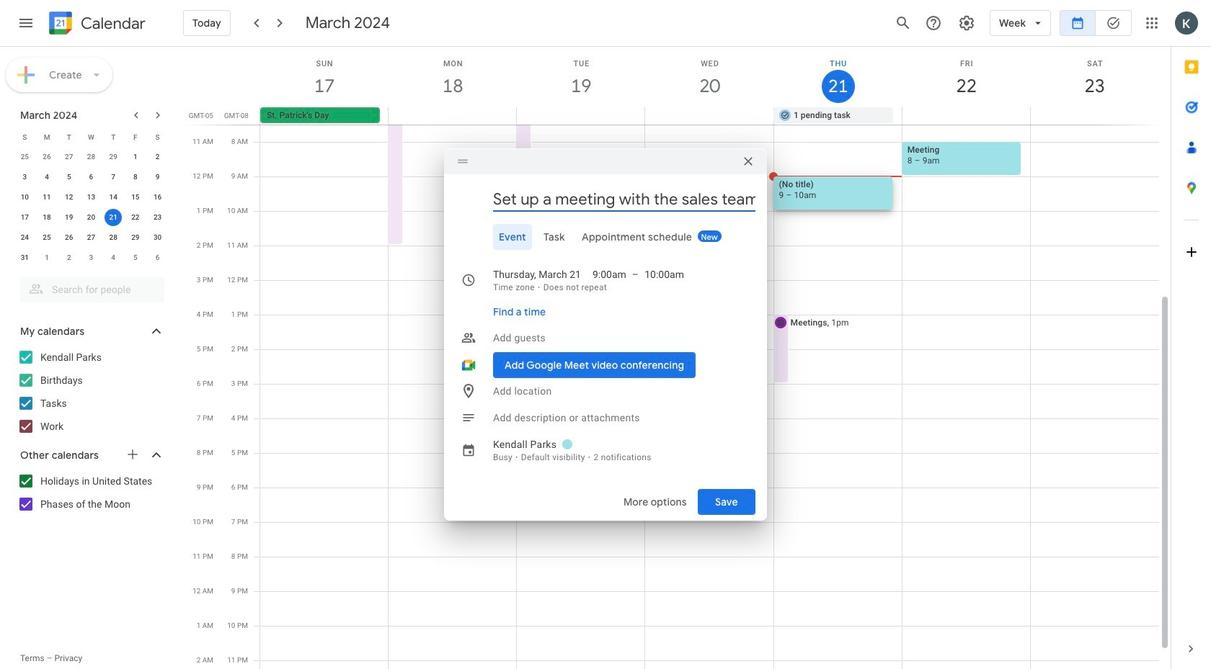 Task type: vqa. For each thing, say whether or not it's contained in the screenshot.
other calendars LIST
yes



Task type: locate. For each thing, give the bounding box(es) containing it.
row
[[254, 107, 1171, 125], [14, 127, 169, 147], [14, 147, 169, 167], [14, 167, 169, 187], [14, 187, 169, 208], [14, 208, 169, 228], [14, 228, 169, 248], [14, 248, 169, 268]]

to element
[[632, 268, 639, 282]]

11 element
[[38, 189, 56, 206]]

24 element
[[16, 229, 33, 247]]

30 element
[[149, 229, 166, 247]]

None search field
[[0, 271, 179, 303]]

13 element
[[83, 189, 100, 206]]

tab list
[[1172, 47, 1211, 630], [456, 224, 756, 250]]

new element
[[698, 231, 722, 242]]

4 element
[[38, 169, 56, 186]]

14 element
[[105, 189, 122, 206]]

february 26 element
[[38, 149, 56, 166]]

add other calendars image
[[125, 448, 140, 462]]

1 horizontal spatial tab list
[[1172, 47, 1211, 630]]

february 29 element
[[105, 149, 122, 166]]

31 element
[[16, 249, 33, 267]]

23 element
[[149, 209, 166, 226]]

19 element
[[60, 209, 78, 226]]

heading
[[78, 15, 146, 32]]

22 element
[[127, 209, 144, 226]]

cell
[[389, 107, 517, 125], [517, 107, 645, 125], [645, 107, 774, 125], [902, 107, 1030, 125], [1030, 107, 1159, 125], [102, 208, 124, 228]]

heading inside calendar element
[[78, 15, 146, 32]]

grid
[[185, 47, 1171, 670]]

settings menu image
[[958, 14, 976, 32]]

row group
[[14, 147, 169, 268]]

calendar element
[[46, 9, 146, 40]]

29 element
[[127, 229, 144, 247]]

15 element
[[127, 189, 144, 206]]

february 28 element
[[83, 149, 100, 166]]



Task type: describe. For each thing, give the bounding box(es) containing it.
april 3 element
[[83, 249, 100, 267]]

3 element
[[16, 169, 33, 186]]

26 element
[[60, 229, 78, 247]]

9 element
[[149, 169, 166, 186]]

cell inside march 2024 grid
[[102, 208, 124, 228]]

6 element
[[83, 169, 100, 186]]

april 4 element
[[105, 249, 122, 267]]

february 27 element
[[60, 149, 78, 166]]

april 1 element
[[38, 249, 56, 267]]

18 element
[[38, 209, 56, 226]]

10 element
[[16, 189, 33, 206]]

main drawer image
[[17, 14, 35, 32]]

25 element
[[38, 229, 56, 247]]

7 element
[[105, 169, 122, 186]]

0 horizontal spatial tab list
[[456, 224, 756, 250]]

february 25 element
[[16, 149, 33, 166]]

april 6 element
[[149, 249, 166, 267]]

2 element
[[149, 149, 166, 166]]

17 element
[[16, 209, 33, 226]]

Search for people text field
[[29, 277, 156, 303]]

april 5 element
[[127, 249, 144, 267]]

Add title text field
[[493, 189, 756, 211]]

27 element
[[83, 229, 100, 247]]

april 2 element
[[60, 249, 78, 267]]

1 element
[[127, 149, 144, 166]]

5 element
[[60, 169, 78, 186]]

march 2024 grid
[[14, 127, 169, 268]]

28 element
[[105, 229, 122, 247]]

my calendars list
[[3, 346, 179, 438]]

8 element
[[127, 169, 144, 186]]

12 element
[[60, 189, 78, 206]]

other calendars list
[[3, 470, 179, 516]]

16 element
[[149, 189, 166, 206]]

21, today element
[[105, 209, 122, 226]]

20 element
[[83, 209, 100, 226]]



